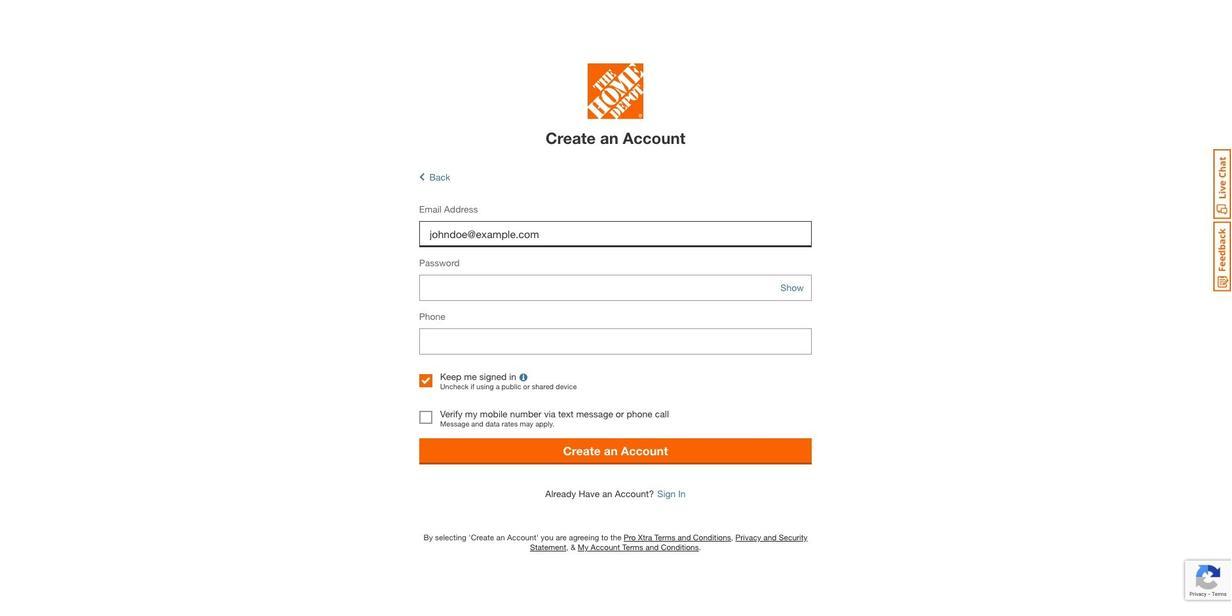 Task type: describe. For each thing, give the bounding box(es) containing it.
feedback link image
[[1213, 221, 1231, 292]]

back arrow image
[[419, 172, 424, 183]]

live chat image
[[1213, 149, 1231, 219]]



Task type: vqa. For each thing, say whether or not it's contained in the screenshot.
the 4
no



Task type: locate. For each thing, give the bounding box(es) containing it.
None email field
[[419, 222, 812, 248]]

thd logo image
[[588, 63, 643, 122]]

None text field
[[419, 329, 812, 355]]

None password field
[[419, 275, 812, 302]]



